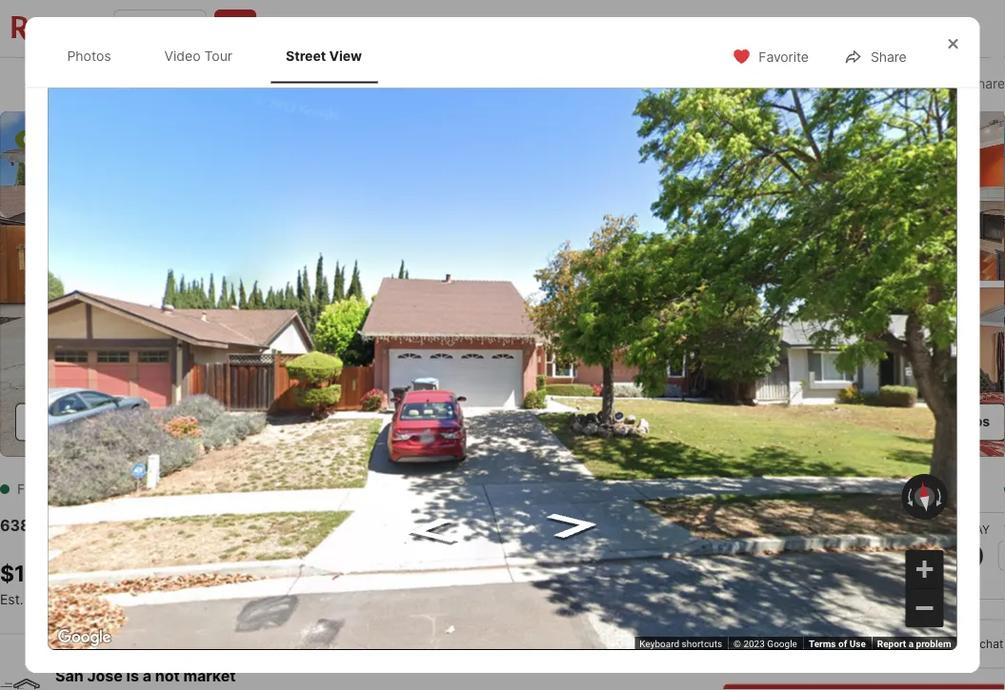 Task type: vqa. For each thing, say whether or not it's contained in the screenshot.
Photo of 705 4th St, Sealy, TX 77474 in the left bottom of the page
no



Task type: locate. For each thing, give the bounding box(es) containing it.
oct
[[766, 575, 790, 588], [860, 575, 884, 588], [954, 575, 979, 588]]

san jose is a hot market
[[55, 667, 236, 686]]

1 vertical spatial street
[[163, 414, 202, 430]]

/mo
[[72, 592, 96, 608]]

share button right out
[[926, 63, 1005, 102]]

1 vertical spatial a
[[143, 667, 151, 686]]

tab list containing search
[[0, 58, 633, 108]]

video tour
[[164, 48, 233, 64]]

$1,300,000
[[0, 561, 126, 587]]

1 horizontal spatial video
[[164, 48, 201, 64]]

oct for 29
[[954, 575, 979, 588]]

sunday 29 oct
[[943, 523, 990, 588]]

0 horizontal spatial view
[[205, 414, 238, 430]]

0 vertical spatial share
[[871, 49, 907, 65]]

street view
[[286, 48, 362, 64], [163, 414, 238, 430]]

san left jose
[[55, 667, 84, 686]]

a
[[909, 639, 914, 650], [143, 667, 151, 686]]

759-
[[311, 20, 341, 37]]

video up the for sale - active
[[58, 414, 96, 430]]

None button
[[735, 511, 821, 601], [829, 512, 916, 600], [923, 512, 1005, 600], [735, 511, 821, 601], [829, 512, 916, 600], [923, 512, 1005, 600]]

tour via video chat option
[[862, 620, 1005, 669]]

&
[[425, 76, 434, 93]]

0 horizontal spatial tour
[[204, 48, 233, 64]]

1 vertical spatial share
[[969, 76, 1005, 92]]

$9,524
[[27, 592, 72, 608]]

oct inside the saturday 28 oct
[[860, 575, 884, 588]]

1 vertical spatial view
[[205, 414, 238, 430]]

oct down 27
[[766, 575, 790, 588]]

0 horizontal spatial street
[[163, 414, 202, 430]]

©
[[734, 639, 741, 650]]

oct inside sunday 29 oct
[[954, 575, 979, 588]]

street inside button
[[163, 414, 202, 430]]

keyboard shortcuts
[[640, 639, 722, 650]]

baths link
[[343, 590, 385, 609]]

2pm
[[85, 132, 110, 146]]

6382
[[0, 517, 40, 535]]

0 vertical spatial video
[[164, 48, 201, 64]]

a right the 'report' at the right of page
[[909, 639, 914, 650]]

1 , from the left
[[177, 517, 181, 535]]

via
[[928, 637, 944, 651]]

history
[[461, 76, 504, 93]]

2 horizontal spatial tour
[[901, 637, 925, 651]]

hot
[[155, 667, 180, 686]]

tab list for share
[[48, 29, 396, 83]]

a right is
[[143, 667, 151, 686]]

2 baths
[[343, 561, 385, 609]]

29
[[949, 539, 984, 572]]

sale & tax history tab
[[374, 62, 526, 108]]

0 vertical spatial street
[[286, 48, 326, 64]]

1 horizontal spatial tour
[[763, 637, 788, 651]]

san
[[185, 517, 216, 535]]

2 oct from the left
[[860, 575, 884, 588]]

1 horizontal spatial a
[[909, 639, 914, 650]]

video inside tab
[[164, 48, 201, 64]]

0 vertical spatial a
[[909, 639, 914, 650]]

favorite button
[[716, 37, 825, 76], [707, 63, 816, 102]]

get pre-approved link
[[100, 592, 216, 608]]

0 horizontal spatial oct
[[766, 575, 790, 588]]

dialog
[[25, 17, 980, 673]]

problem
[[916, 639, 951, 650]]

0 horizontal spatial street view
[[163, 414, 238, 430]]

submit search image
[[226, 19, 245, 38]]

photos
[[945, 414, 990, 430]]

oct down 29
[[954, 575, 979, 588]]

1 horizontal spatial view
[[329, 48, 362, 64]]

6382 san anselmo way, san jose, ca 95119 image
[[0, 111, 716, 457], [723, 111, 1005, 280], [723, 288, 1005, 457]]

0 horizontal spatial a
[[143, 667, 151, 686]]

share button inside dialog
[[828, 37, 923, 76]]

1 vertical spatial favorite
[[750, 76, 800, 92]]

1,343 sq ft
[[434, 561, 494, 609]]

1 horizontal spatial share
[[969, 76, 1005, 92]]

2 , from the left
[[259, 517, 264, 535]]

search link
[[21, 73, 105, 96]]

san down sale
[[43, 517, 72, 535]]

baths
[[343, 590, 385, 609]]

0 vertical spatial favorite
[[759, 49, 809, 65]]

way
[[145, 517, 177, 535]]

terms of use link
[[809, 639, 866, 650]]

share button up x-
[[828, 37, 923, 76]]

open sat, 2pm to 4pm link
[[0, 111, 716, 461]]

in
[[791, 637, 801, 651]]

0 vertical spatial san
[[43, 517, 72, 535]]

tab list containing photos
[[48, 29, 396, 83]]

, left ca
[[259, 517, 264, 535]]

use
[[850, 639, 866, 650]]

oct inside friday 27 oct
[[766, 575, 790, 588]]

1 vertical spatial video
[[58, 414, 96, 430]]

share button
[[828, 37, 923, 76], [926, 63, 1005, 102]]

tour for tour via video chat
[[901, 637, 925, 651]]

tour for tour in person
[[763, 637, 788, 651]]

favorite button inside dialog
[[716, 37, 825, 76]]

pre-
[[126, 592, 154, 608]]

est.
[[0, 592, 23, 608]]

1 horizontal spatial oct
[[860, 575, 884, 588]]

view
[[329, 48, 362, 64], [205, 414, 238, 430]]

property
[[252, 76, 307, 93]]

street view inside tab
[[286, 48, 362, 64]]

video for video
[[58, 414, 96, 430]]

shortcuts
[[682, 639, 722, 650]]

chat
[[980, 637, 1004, 651]]

1,343
[[434, 561, 494, 587]]

95119
[[294, 517, 336, 535]]

of
[[838, 639, 847, 650]]

2 horizontal spatial oct
[[954, 575, 979, 588]]

0 horizontal spatial share
[[871, 49, 907, 65]]

tab list
[[48, 29, 396, 83], [0, 58, 633, 108]]

0 horizontal spatial video
[[58, 414, 96, 430]]

anselmo
[[75, 517, 141, 535]]

video
[[164, 48, 201, 64], [58, 414, 96, 430]]

is
[[126, 667, 139, 686]]

oct down 28
[[860, 575, 884, 588]]

1 horizontal spatial ,
[[259, 517, 264, 535]]

list box
[[723, 620, 1005, 669]]

for
[[17, 482, 44, 498]]

sunday
[[943, 523, 990, 537]]

City, Address, School, Agent, ZIP search field
[[113, 10, 207, 48]]

$1,300,000 est. $9,524 /mo get pre-approved
[[0, 561, 216, 608]]

0 vertical spatial street view
[[286, 48, 362, 64]]

tour
[[204, 48, 233, 64], [763, 637, 788, 651], [901, 637, 925, 651]]

tab list inside dialog
[[48, 29, 396, 83]]

0 vertical spatial view
[[329, 48, 362, 64]]

3 oct from the left
[[954, 575, 979, 588]]

1 horizontal spatial street
[[286, 48, 326, 64]]

get
[[100, 592, 123, 608]]

0 horizontal spatial ,
[[177, 517, 181, 535]]

go
[[723, 480, 753, 506]]

video inside button
[[58, 414, 96, 430]]

search
[[59, 76, 105, 93]]

share
[[871, 49, 907, 65], [969, 76, 1005, 92]]

active
[[94, 482, 141, 498]]

1 horizontal spatial street view
[[286, 48, 362, 64]]

view inside tab
[[329, 48, 362, 64]]

1 oct from the left
[[766, 575, 790, 588]]

1 vertical spatial street view
[[163, 414, 238, 430]]

0 horizontal spatial share button
[[828, 37, 923, 76]]

oct for 28
[[860, 575, 884, 588]]

, left san
[[177, 517, 181, 535]]

video up overview
[[164, 48, 201, 64]]



Task type: describe. For each thing, give the bounding box(es) containing it.
2023
[[744, 639, 765, 650]]

keyboard shortcuts button
[[640, 638, 722, 651]]

2
[[343, 561, 357, 587]]

a inside dialog
[[909, 639, 914, 650]]

1 vertical spatial san
[[55, 667, 84, 686]]

x-out
[[866, 76, 903, 92]]

next image
[[998, 541, 1005, 571]]

tab list for x-out
[[0, 58, 633, 108]]

property details
[[252, 76, 352, 93]]

report a problem
[[877, 639, 951, 650]]

list box containing tour in person
[[723, 620, 1005, 669]]

saturday 28 oct
[[843, 523, 902, 588]]

30
[[924, 414, 942, 430]]

844-
[[280, 20, 311, 37]]

street inside tab
[[286, 48, 326, 64]]

photos
[[67, 48, 111, 64]]

sq
[[434, 590, 453, 609]]

tour via video chat
[[901, 637, 1004, 651]]

video
[[947, 637, 977, 651]]

x-out button
[[824, 63, 919, 102]]

favorite button for x-out
[[707, 63, 816, 102]]

street view button
[[120, 403, 254, 442]]

report
[[877, 639, 906, 650]]

street view tab
[[271, 33, 377, 80]]

sale & tax history
[[395, 76, 504, 93]]

tour in person option
[[723, 620, 862, 669]]

open sat, 2pm to 4pm
[[23, 132, 157, 146]]

for sale - active
[[17, 482, 141, 498]]

1-844-759-7732
[[268, 20, 373, 37]]

keyboard
[[640, 639, 679, 650]]

schools
[[547, 76, 597, 93]]

friday
[[758, 523, 798, 537]]

map entry image
[[567, 480, 694, 606]]

28
[[854, 539, 890, 572]]

friday 27 oct
[[758, 523, 798, 588]]

saturday
[[843, 523, 902, 537]]

jose
[[221, 517, 259, 535]]

dialog containing photos
[[25, 17, 980, 673]]

oct for 27
[[766, 575, 790, 588]]

overview tab
[[126, 62, 231, 108]]

home
[[854, 480, 914, 506]]

ft
[[458, 590, 472, 609]]

tour in person
[[763, 637, 843, 651]]

1-
[[268, 20, 280, 37]]

to
[[113, 132, 129, 146]]

3 beds
[[262, 561, 298, 609]]

approved
[[154, 592, 216, 608]]

street view inside button
[[163, 414, 238, 430]]

view inside button
[[205, 414, 238, 430]]

favorite for share
[[759, 49, 809, 65]]

photos tab
[[52, 33, 126, 80]]

jose
[[87, 667, 123, 686]]

favorite for x-out
[[750, 76, 800, 92]]

report a problem link
[[877, 639, 951, 650]]

27
[[761, 539, 795, 572]]

terms
[[809, 639, 836, 650]]

3
[[262, 561, 276, 587]]

go tour this home
[[723, 480, 914, 506]]

6382 san anselmo way , san jose , ca 95119
[[0, 517, 336, 535]]

market
[[183, 667, 236, 686]]

beds
[[262, 590, 298, 609]]

1 horizontal spatial share button
[[926, 63, 1005, 102]]

active link
[[94, 482, 141, 498]]

sale
[[47, 482, 80, 498]]

this
[[808, 480, 849, 506]]

google image
[[53, 626, 116, 651]]

video for video tour
[[164, 48, 201, 64]]

out
[[880, 76, 903, 92]]

video button
[[15, 403, 112, 442]]

4pm
[[132, 132, 157, 146]]

open
[[23, 132, 55, 146]]

overview
[[147, 76, 210, 93]]

7732
[[341, 20, 373, 37]]

property details tab
[[231, 62, 374, 108]]

-
[[84, 482, 90, 498]]

tax
[[438, 76, 457, 93]]

share inside dialog
[[871, 49, 907, 65]]

tour
[[758, 480, 803, 506]]

tour inside tab
[[204, 48, 233, 64]]

ca
[[268, 517, 289, 535]]

favorite button for share
[[716, 37, 825, 76]]

schools tab
[[526, 62, 618, 108]]

x-
[[866, 76, 880, 92]]

video tour tab
[[149, 33, 248, 80]]

30 photos button
[[881, 403, 1005, 442]]

1-844-759-7732 link
[[268, 20, 373, 37]]

sat,
[[57, 132, 82, 146]]

sale
[[395, 76, 422, 93]]

details
[[311, 76, 352, 93]]

google
[[767, 639, 797, 650]]



